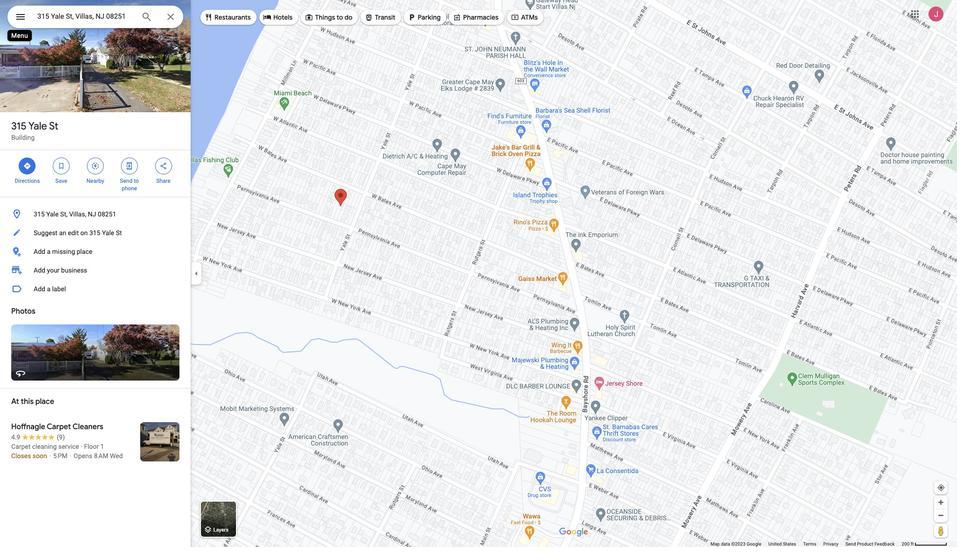 Task type: vqa. For each thing, say whether or not it's contained in the screenshot.


Task type: describe. For each thing, give the bounding box(es) containing it.
edit
[[68, 229, 79, 237]]

united
[[769, 541, 782, 547]]

·
[[81, 443, 82, 450]]

this
[[21, 397, 34, 406]]

suggest an edit on 315 yale st
[[34, 229, 122, 237]]

product
[[857, 541, 874, 547]]

send to phone
[[120, 178, 139, 192]]

a for label
[[47, 285, 51, 293]]

to inside send to phone
[[134, 178, 139, 184]]

zoom in image
[[938, 499, 945, 506]]

carpet inside carpet cleaning service · floor 1 closes soon ⋅ 5 pm ⋅ opens 8 am wed
[[11, 443, 31, 450]]

 atms
[[511, 12, 538, 22]]

nj
[[88, 210, 96, 218]]

do
[[345, 13, 353, 22]]

label
[[52, 285, 66, 293]]

cleaning
[[32, 443, 57, 450]]


[[263, 12, 271, 22]]

 things to do
[[305, 12, 353, 22]]

restaurants
[[215, 13, 251, 22]]

st,
[[60, 210, 68, 218]]

1 ⋅ from the left
[[49, 452, 52, 460]]

315 yale st main content
[[0, 0, 191, 547]]

terms button
[[804, 541, 817, 547]]

your
[[47, 266, 60, 274]]

add for add a label
[[34, 285, 45, 293]]

hoffnagle
[[11, 422, 45, 432]]

add for add a missing place
[[34, 248, 45, 255]]

©2023
[[732, 541, 746, 547]]

feedback
[[875, 541, 895, 547]]

at
[[11, 397, 19, 406]]

send for send to phone
[[120, 178, 133, 184]]

suggest
[[34, 229, 57, 237]]

suggest an edit on 315 yale st button
[[0, 223, 191, 242]]

 hotels
[[263, 12, 293, 22]]

to inside  things to do
[[337, 13, 343, 22]]

a for missing
[[47, 248, 51, 255]]

closes
[[11, 452, 31, 460]]

soon
[[33, 452, 47, 460]]

parking
[[418, 13, 441, 22]]

at this place
[[11, 397, 54, 406]]

opens
[[74, 452, 92, 460]]

add a label
[[34, 285, 66, 293]]

google
[[747, 541, 762, 547]]

data
[[721, 541, 731, 547]]

floor
[[84, 443, 99, 450]]

transit
[[375, 13, 396, 22]]

 transit
[[365, 12, 396, 22]]

united states
[[769, 541, 797, 547]]

add a missing place button
[[0, 242, 191, 261]]

missing
[[52, 248, 75, 255]]

send for send product feedback
[[846, 541, 856, 547]]

315 yale st, villas, nj 08251 button
[[0, 205, 191, 223]]

show your location image
[[937, 483, 946, 492]]

things
[[315, 13, 335, 22]]

terms
[[804, 541, 817, 547]]

photos
[[11, 307, 35, 316]]

315 yale st, villas, nj 08251
[[34, 210, 116, 218]]

yale for st
[[28, 120, 47, 133]]


[[15, 10, 26, 23]]

315 for st
[[11, 120, 26, 133]]

google maps element
[[0, 0, 958, 547]]

privacy
[[824, 541, 839, 547]]

 parking
[[408, 12, 441, 22]]

add a missing place
[[34, 248, 92, 255]]

hoffnagle carpet cleaners
[[11, 422, 103, 432]]

united states button
[[769, 541, 797, 547]]

 restaurants
[[204, 12, 251, 22]]

map data ©2023 google
[[711, 541, 762, 547]]

200 ft button
[[902, 541, 948, 547]]

directions
[[15, 178, 40, 184]]

4.9
[[11, 433, 20, 441]]


[[23, 161, 32, 171]]

1 horizontal spatial carpet
[[47, 422, 71, 432]]


[[91, 161, 100, 171]]

service
[[58, 443, 79, 450]]

 pharmacies
[[453, 12, 499, 22]]


[[365, 12, 373, 22]]



Task type: locate. For each thing, give the bounding box(es) containing it.
st up 
[[49, 120, 58, 133]]

carpet up the closes
[[11, 443, 31, 450]]

8 am
[[94, 452, 108, 460]]

send left product
[[846, 541, 856, 547]]

0 vertical spatial carpet
[[47, 422, 71, 432]]

actions for 315 yale st region
[[0, 150, 191, 197]]

on
[[80, 229, 88, 237]]

1 vertical spatial to
[[134, 178, 139, 184]]

1 horizontal spatial st
[[116, 229, 122, 237]]

2 vertical spatial 315
[[89, 229, 100, 237]]

0 horizontal spatial st
[[49, 120, 58, 133]]

1 vertical spatial 315
[[34, 210, 45, 218]]

315 inside 315 yale st building
[[11, 120, 26, 133]]

st down 08251
[[116, 229, 122, 237]]

place inside button
[[77, 248, 92, 255]]


[[57, 161, 66, 171]]

200 ft
[[902, 541, 914, 547]]

2 ⋅ from the left
[[69, 452, 72, 460]]

footer
[[711, 541, 902, 547]]

5 pm
[[53, 452, 68, 460]]

1 vertical spatial add
[[34, 266, 45, 274]]


[[511, 12, 519, 22]]

cleaners
[[73, 422, 103, 432]]

add left label
[[34, 285, 45, 293]]

map
[[711, 541, 720, 547]]

0 horizontal spatial 315
[[11, 120, 26, 133]]

200
[[902, 541, 910, 547]]

yale
[[28, 120, 47, 133], [46, 210, 59, 218], [102, 229, 114, 237]]

zoom out image
[[938, 512, 945, 519]]

add a label button
[[0, 280, 191, 298]]

carpet up (9)
[[47, 422, 71, 432]]

add left your
[[34, 266, 45, 274]]

315 up suggest
[[34, 210, 45, 218]]

add for add your business
[[34, 266, 45, 274]]

⋅ down service
[[69, 452, 72, 460]]

to
[[337, 13, 343, 22], [134, 178, 139, 184]]

yale up building at the top left
[[28, 120, 47, 133]]

a left label
[[47, 285, 51, 293]]

315 up building at the top left
[[11, 120, 26, 133]]

1 horizontal spatial 315
[[34, 210, 45, 218]]

1 horizontal spatial to
[[337, 13, 343, 22]]

0 vertical spatial to
[[337, 13, 343, 22]]

an
[[59, 229, 66, 237]]

0 horizontal spatial place
[[35, 397, 54, 406]]

send inside send to phone
[[120, 178, 133, 184]]

yale inside 'suggest an edit on 315 yale st' button
[[102, 229, 114, 237]]

footer containing map data ©2023 google
[[711, 541, 902, 547]]

carpet
[[47, 422, 71, 432], [11, 443, 31, 450]]

layers
[[214, 527, 229, 533]]

4.9 stars 9 reviews image
[[11, 432, 65, 442]]

315 for st,
[[34, 210, 45, 218]]

 button
[[7, 6, 34, 30]]

2 add from the top
[[34, 266, 45, 274]]

3 add from the top
[[34, 285, 45, 293]]

1 add from the top
[[34, 248, 45, 255]]


[[159, 161, 168, 171]]

send product feedback button
[[846, 541, 895, 547]]

pharmacies
[[463, 13, 499, 22]]

atms
[[521, 13, 538, 22]]

privacy button
[[824, 541, 839, 547]]

0 horizontal spatial carpet
[[11, 443, 31, 450]]

send inside button
[[846, 541, 856, 547]]

2 vertical spatial yale
[[102, 229, 114, 237]]

08251
[[98, 210, 116, 218]]

0 horizontal spatial to
[[134, 178, 139, 184]]

1
[[101, 443, 104, 450]]

1 vertical spatial place
[[35, 397, 54, 406]]

st inside 315 yale st building
[[49, 120, 58, 133]]

business
[[61, 266, 87, 274]]

yale inside 315 yale st building
[[28, 120, 47, 133]]

315 right on
[[89, 229, 100, 237]]

yale down 08251
[[102, 229, 114, 237]]

add your business
[[34, 266, 87, 274]]

0 horizontal spatial send
[[120, 178, 133, 184]]

send up phone at left
[[120, 178, 133, 184]]

st
[[49, 120, 58, 133], [116, 229, 122, 237]]

1 vertical spatial st
[[116, 229, 122, 237]]

place down on
[[77, 248, 92, 255]]

save
[[55, 178, 67, 184]]

send product feedback
[[846, 541, 895, 547]]

 search field
[[7, 6, 183, 30]]

nearby
[[87, 178, 104, 184]]

building
[[11, 134, 35, 141]]

0 vertical spatial place
[[77, 248, 92, 255]]

1 a from the top
[[47, 248, 51, 255]]

yale left the st,
[[46, 210, 59, 218]]

2 horizontal spatial 315
[[89, 229, 100, 237]]

1 horizontal spatial place
[[77, 248, 92, 255]]

states
[[783, 541, 797, 547]]

1 vertical spatial carpet
[[11, 443, 31, 450]]

add inside button
[[34, 285, 45, 293]]

to up phone at left
[[134, 178, 139, 184]]

(9)
[[57, 433, 65, 441]]

315 yale st building
[[11, 120, 58, 141]]

st inside button
[[116, 229, 122, 237]]

place right this
[[35, 397, 54, 406]]

a left missing at the left of the page
[[47, 248, 51, 255]]

add inside button
[[34, 248, 45, 255]]

yale for st,
[[46, 210, 59, 218]]

a inside button
[[47, 285, 51, 293]]

1 vertical spatial a
[[47, 285, 51, 293]]

none field inside "315 yale st, villas, nj 08251" field
[[37, 11, 134, 22]]

to left do
[[337, 13, 343, 22]]

0 vertical spatial st
[[49, 120, 58, 133]]

1 horizontal spatial send
[[846, 541, 856, 547]]


[[305, 12, 313, 22]]

carpet cleaning service · floor 1 closes soon ⋅ 5 pm ⋅ opens 8 am wed
[[11, 443, 123, 460]]


[[408, 12, 416, 22]]

add your business link
[[0, 261, 191, 280]]


[[125, 161, 134, 171]]

yale inside 315 yale st, villas, nj 08251 button
[[46, 210, 59, 218]]

2 a from the top
[[47, 285, 51, 293]]

add down suggest
[[34, 248, 45, 255]]

0 vertical spatial yale
[[28, 120, 47, 133]]

0 vertical spatial a
[[47, 248, 51, 255]]

a inside button
[[47, 248, 51, 255]]

wed
[[110, 452, 123, 460]]

0 vertical spatial add
[[34, 248, 45, 255]]

None field
[[37, 11, 134, 22]]

ft
[[911, 541, 914, 547]]

collapse side panel image
[[191, 268, 202, 279]]

hotels
[[273, 13, 293, 22]]

show street view coverage image
[[935, 524, 948, 538]]

1 vertical spatial yale
[[46, 210, 59, 218]]

villas,
[[69, 210, 86, 218]]

share
[[156, 178, 171, 184]]

0 horizontal spatial ⋅
[[49, 452, 52, 460]]

1 vertical spatial send
[[846, 541, 856, 547]]

2 vertical spatial add
[[34, 285, 45, 293]]


[[453, 12, 461, 22]]

google account: james peterson  
(james.peterson1902@gmail.com) image
[[929, 6, 944, 21]]

add
[[34, 248, 45, 255], [34, 266, 45, 274], [34, 285, 45, 293]]

0 vertical spatial 315
[[11, 120, 26, 133]]


[[204, 12, 213, 22]]

315 Yale St, Villas, NJ 08251 field
[[7, 6, 183, 28]]

1 horizontal spatial ⋅
[[69, 452, 72, 460]]

phone
[[122, 185, 137, 192]]

a
[[47, 248, 51, 255], [47, 285, 51, 293]]

⋅
[[49, 452, 52, 460], [69, 452, 72, 460]]

⋅ left 5 pm
[[49, 452, 52, 460]]

place
[[77, 248, 92, 255], [35, 397, 54, 406]]

footer inside google maps 'element'
[[711, 541, 902, 547]]

send
[[120, 178, 133, 184], [846, 541, 856, 547]]

0 vertical spatial send
[[120, 178, 133, 184]]



